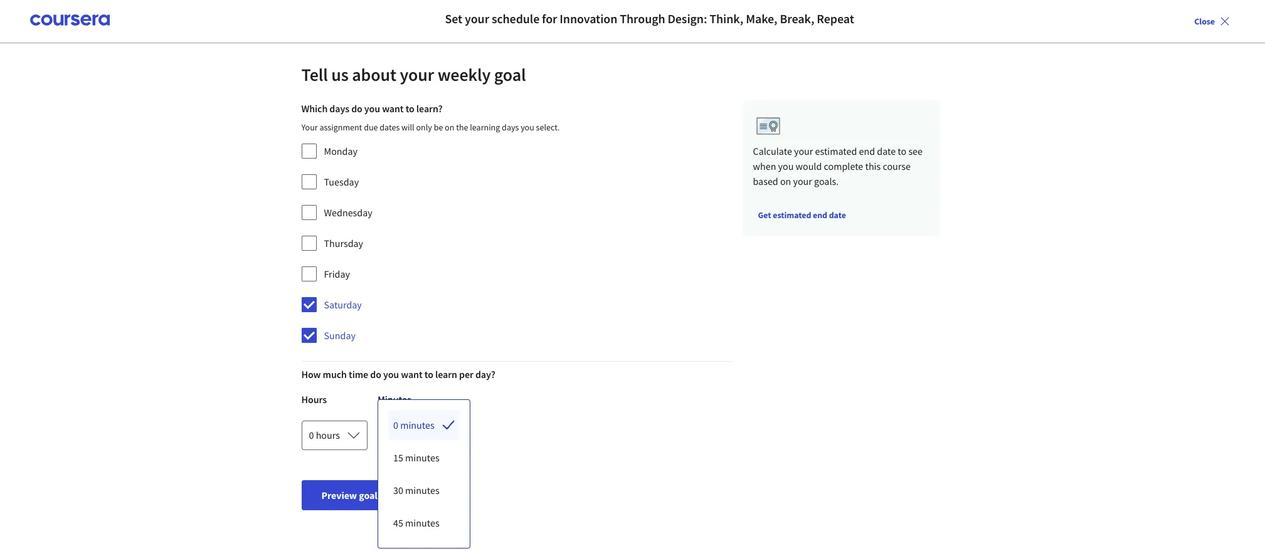 Task type: describe. For each thing, give the bounding box(es) containing it.
on inside which days do you want to learn? "group"
[[445, 122, 454, 133]]

you inside calculate your estimated end date to see when you would complete this course based on your goals.
[[778, 160, 794, 172]]

per
[[459, 368, 473, 381]]

Search in course text field
[[110, 8, 298, 30]]

be
[[434, 122, 443, 133]]

day?
[[475, 368, 495, 381]]

break,
[[780, 11, 814, 26]]

0 hours
[[309, 429, 340, 442]]

0 inside the minutes list box
[[393, 419, 398, 432]]

goals.
[[814, 175, 839, 188]]

select.
[[536, 122, 560, 133]]

schedule
[[492, 11, 540, 26]]

15
[[393, 452, 403, 464]]

learning
[[470, 122, 500, 133]]

date inside calculate your estimated end date to see when you would complete this course based on your goals.
[[877, 145, 896, 157]]

certiciate icon image
[[753, 111, 783, 141]]

set your schedule for innovation through design: think, make, break, repeat
[[445, 11, 854, 26]]

how
[[301, 368, 321, 381]]

1 horizontal spatial days
[[502, 122, 519, 133]]

which
[[301, 102, 328, 115]]

0 inside popup button
[[309, 429, 314, 442]]

for
[[542, 11, 557, 26]]

get
[[758, 209, 771, 221]]

repeat
[[817, 11, 854, 26]]

close button
[[1189, 10, 1235, 33]]

minutes
[[378, 393, 411, 406]]

0 vertical spatial days
[[330, 102, 349, 115]]

2 coursera image from the left
[[15, 10, 95, 30]]

45 minutes
[[393, 517, 439, 529]]

dates
[[380, 122, 400, 133]]

1 vertical spatial want
[[401, 368, 423, 381]]

hours
[[316, 429, 340, 442]]

calculate your estimated end date to see when you would complete this course based on your goals.
[[753, 145, 923, 188]]

1 vertical spatial do
[[370, 368, 381, 381]]

0 inside popup button
[[385, 429, 390, 442]]

tell
[[301, 63, 328, 86]]

you up due
[[364, 102, 380, 115]]

0 hours button
[[301, 420, 368, 450]]

monday
[[324, 145, 358, 157]]

close
[[1194, 16, 1215, 27]]

your right set
[[465, 11, 489, 26]]

tell us about your weekly goal dialog
[[0, 0, 1265, 551]]

see
[[908, 145, 923, 157]]

tell us about your weekly goal
[[301, 63, 526, 86]]

45
[[393, 517, 403, 529]]

get estimated end date button
[[753, 204, 851, 226]]

preview goal
[[321, 489, 377, 502]]

about
[[352, 63, 396, 86]]

set
[[445, 11, 462, 26]]

time
[[349, 368, 368, 381]]



Task type: locate. For each thing, give the bounding box(es) containing it.
coursera image inside tell us about your weekly goal dialog
[[30, 10, 110, 30]]

0 minutes inside the minutes list box
[[393, 419, 434, 432]]

days
[[330, 102, 349, 115], [502, 122, 519, 133]]

1 horizontal spatial goal
[[494, 63, 526, 86]]

1 horizontal spatial end
[[859, 145, 875, 157]]

your
[[465, 11, 489, 26], [400, 63, 434, 86], [794, 145, 813, 157], [793, 175, 812, 188]]

your assignment due dates will only be on the learning days you select.
[[301, 122, 560, 133]]

0 minutes
[[393, 419, 434, 432], [385, 429, 426, 442]]

want up dates
[[382, 102, 404, 115]]

you up minutes
[[383, 368, 399, 381]]

end down goals.
[[813, 209, 827, 221]]

much
[[323, 368, 347, 381]]

your
[[301, 122, 318, 133]]

to for learn?
[[406, 102, 414, 115]]

menu item
[[1002, 13, 1083, 53]]

to left the learn
[[424, 368, 433, 381]]

1 vertical spatial to
[[898, 145, 906, 157]]

course
[[883, 160, 911, 172]]

your up would
[[794, 145, 813, 157]]

0 horizontal spatial date
[[829, 209, 846, 221]]

end
[[859, 145, 875, 157], [813, 209, 827, 221]]

end inside calculate your estimated end date to see when you would complete this course based on your goals.
[[859, 145, 875, 157]]

days up assignment
[[330, 102, 349, 115]]

due
[[364, 122, 378, 133]]

want up minutes
[[401, 368, 423, 381]]

want
[[382, 102, 404, 115], [401, 368, 423, 381]]

30
[[393, 484, 403, 497]]

1 vertical spatial goal
[[359, 489, 377, 502]]

your down would
[[793, 175, 812, 188]]

estimated inside calculate your estimated end date to see when you would complete this course based on your goals.
[[815, 145, 857, 157]]

0 vertical spatial want
[[382, 102, 404, 115]]

think,
[[710, 11, 743, 26]]

only
[[416, 122, 432, 133]]

design:
[[668, 11, 707, 26]]

to inside "group"
[[406, 102, 414, 115]]

days right learning
[[502, 122, 519, 133]]

estimated inside button
[[773, 209, 811, 221]]

complete
[[824, 160, 863, 172]]

1 vertical spatial on
[[780, 175, 791, 188]]

0 vertical spatial estimated
[[815, 145, 857, 157]]

0 minutes up 15
[[385, 429, 426, 442]]

tuesday
[[324, 176, 359, 188]]

0 vertical spatial goal
[[494, 63, 526, 86]]

goal
[[494, 63, 526, 86], [359, 489, 377, 502]]

1 vertical spatial date
[[829, 209, 846, 221]]

1 horizontal spatial on
[[780, 175, 791, 188]]

0
[[393, 419, 398, 432], [309, 429, 314, 442], [385, 429, 390, 442]]

0 vertical spatial end
[[859, 145, 875, 157]]

to inside calculate your estimated end date to see when you would complete this course based on your goals.
[[898, 145, 906, 157]]

would
[[796, 160, 822, 172]]

0 horizontal spatial estimated
[[773, 209, 811, 221]]

you
[[364, 102, 380, 115], [521, 122, 534, 133], [778, 160, 794, 172], [383, 368, 399, 381]]

get estimated end date
[[758, 209, 846, 221]]

1 vertical spatial days
[[502, 122, 519, 133]]

do inside "group"
[[351, 102, 362, 115]]

0 vertical spatial do
[[351, 102, 362, 115]]

0 horizontal spatial on
[[445, 122, 454, 133]]

0 horizontal spatial goal
[[359, 489, 377, 502]]

you left select.
[[521, 122, 534, 133]]

date down goals.
[[829, 209, 846, 221]]

on inside calculate your estimated end date to see when you would complete this course based on your goals.
[[780, 175, 791, 188]]

goal right "preview"
[[359, 489, 377, 502]]

innovation
[[560, 11, 617, 26]]

make,
[[746, 11, 777, 26]]

on
[[445, 122, 454, 133], [780, 175, 791, 188]]

0 horizontal spatial to
[[406, 102, 414, 115]]

to
[[406, 102, 414, 115], [898, 145, 906, 157], [424, 368, 433, 381]]

0 horizontal spatial do
[[351, 102, 362, 115]]

15 minutes
[[393, 452, 439, 464]]

estimated up complete
[[815, 145, 857, 157]]

0 vertical spatial to
[[406, 102, 414, 115]]

1 coursera image from the left
[[30, 10, 110, 30]]

30 minutes
[[393, 484, 439, 497]]

assignment
[[320, 122, 362, 133]]

goal inside button
[[359, 489, 377, 502]]

will
[[401, 122, 414, 133]]

estimated right 'get'
[[773, 209, 811, 221]]

minutes inside popup button
[[392, 429, 426, 442]]

1 horizontal spatial 0
[[385, 429, 390, 442]]

2 horizontal spatial to
[[898, 145, 906, 157]]

how much time do you want to learn per day?
[[301, 368, 495, 381]]

preview goal button
[[301, 480, 415, 511]]

0 minutes inside popup button
[[385, 429, 426, 442]]

want inside which days do you want to learn? "group"
[[382, 102, 404, 115]]

date inside button
[[829, 209, 846, 221]]

through
[[620, 11, 665, 26]]

thursday
[[324, 237, 363, 250]]

end up this
[[859, 145, 875, 157]]

minutes list box
[[378, 400, 470, 548]]

calculate
[[753, 145, 792, 157]]

your up learn? in the top of the page
[[400, 63, 434, 86]]

0 minutes down minutes
[[393, 419, 434, 432]]

you down calculate
[[778, 160, 794, 172]]

friday
[[324, 268, 350, 280]]

date
[[877, 145, 896, 157], [829, 209, 846, 221]]

0 horizontal spatial end
[[813, 209, 827, 221]]

learn
[[435, 368, 457, 381]]

0 minutes button
[[378, 420, 454, 450]]

2 horizontal spatial 0
[[393, 419, 398, 432]]

to for see
[[898, 145, 906, 157]]

based
[[753, 175, 778, 188]]

coursera image
[[30, 10, 110, 30], [15, 10, 95, 30]]

0 vertical spatial date
[[877, 145, 896, 157]]

1 vertical spatial end
[[813, 209, 827, 221]]

sunday
[[324, 329, 356, 342]]

which days do you want to learn?
[[301, 102, 443, 115]]

to up "will"
[[406, 102, 414, 115]]

when
[[753, 160, 776, 172]]

goal right weekly
[[494, 63, 526, 86]]

1 vertical spatial estimated
[[773, 209, 811, 221]]

end inside button
[[813, 209, 827, 221]]

on right be
[[445, 122, 454, 133]]

weekly
[[438, 63, 491, 86]]

0 horizontal spatial 0
[[309, 429, 314, 442]]

which days do you want to learn? group
[[301, 101, 560, 351]]

do up assignment
[[351, 102, 362, 115]]

estimated
[[815, 145, 857, 157], [773, 209, 811, 221]]

the
[[456, 122, 468, 133]]

hours
[[301, 393, 327, 406]]

1 horizontal spatial estimated
[[815, 145, 857, 157]]

preview
[[321, 489, 357, 502]]

1 horizontal spatial date
[[877, 145, 896, 157]]

wednesday
[[324, 206, 372, 219]]

1 horizontal spatial to
[[424, 368, 433, 381]]

us
[[331, 63, 349, 86]]

learn?
[[416, 102, 443, 115]]

minutes
[[400, 419, 434, 432], [392, 429, 426, 442], [405, 452, 439, 464], [405, 484, 439, 497], [405, 517, 439, 529]]

to left 'see'
[[898, 145, 906, 157]]

0 vertical spatial on
[[445, 122, 454, 133]]

this
[[865, 160, 881, 172]]

do
[[351, 102, 362, 115], [370, 368, 381, 381]]

date up course
[[877, 145, 896, 157]]

2 vertical spatial to
[[424, 368, 433, 381]]

1 horizontal spatial do
[[370, 368, 381, 381]]

0 horizontal spatial days
[[330, 102, 349, 115]]

do right the time in the bottom left of the page
[[370, 368, 381, 381]]

on right based
[[780, 175, 791, 188]]

saturday
[[324, 299, 362, 311]]



Task type: vqa. For each thing, say whether or not it's contained in the screenshot.
0
yes



